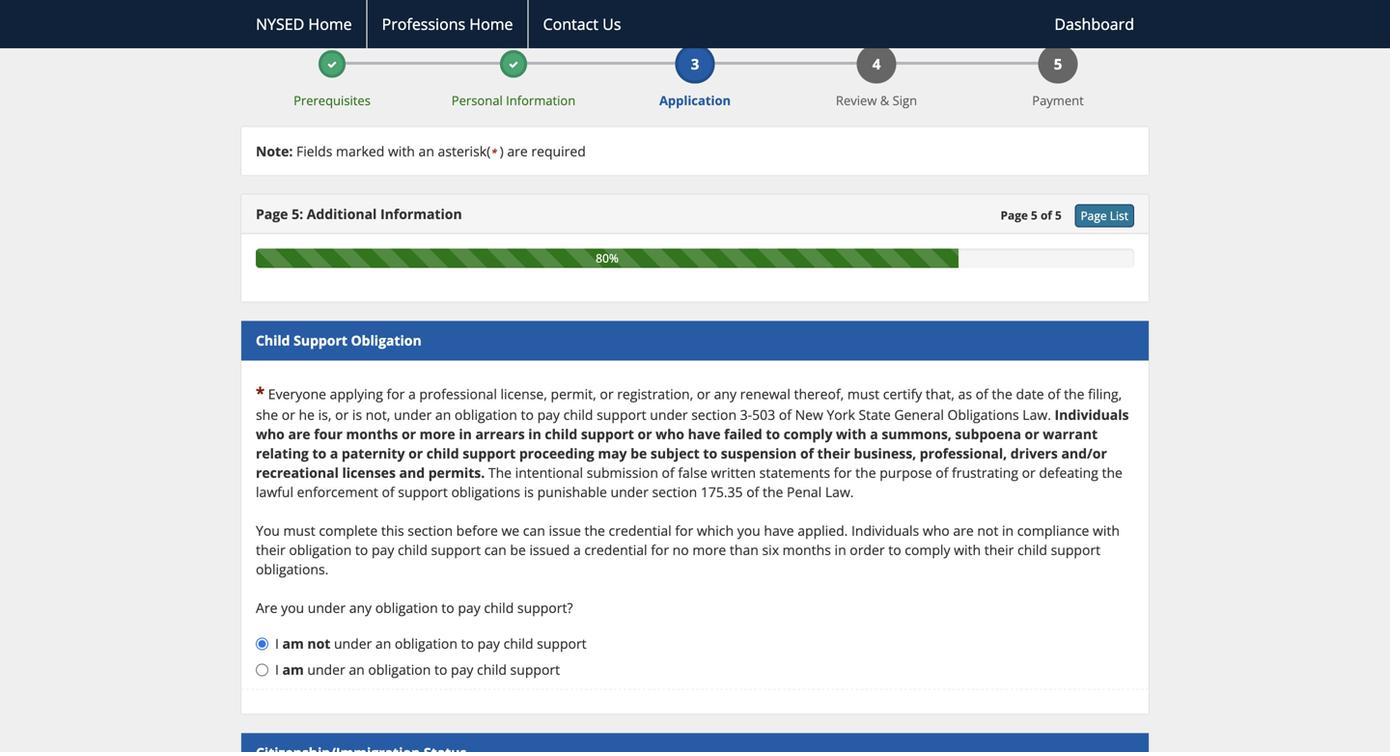 Task type: vqa. For each thing, say whether or not it's contained in the screenshot.


Task type: describe. For each thing, give the bounding box(es) containing it.
child support obligation
[[256, 331, 422, 350]]

1 horizontal spatial who
[[656, 425, 685, 443]]

not,
[[366, 406, 391, 424]]

80% progress bar
[[256, 249, 959, 268]]

four
[[314, 425, 343, 443]]

are inside the individuals who are four months or more in arrears in child support or who have failed to comply with a summons, subpoena or warrant relating to a paternity or child support proceeding may be subject to suspension of their business, professional, drivers and/or recreational licenses and permits.
[[288, 425, 311, 443]]

comply inside the individuals who are four months or more in arrears in child support or who have failed to comply with a summons, subpoena or warrant relating to a paternity or child support proceeding may be subject to suspension of their business, professional, drivers and/or recreational licenses and permits.
[[784, 425, 833, 443]]

support inside the intentional submission of false written statements for the purpose of frustrating or defeating the lawful enforcement of support obligations is punishable under section 175.35 of the penal law.
[[398, 483, 448, 501]]

months inside you must complete this section before we can issue the credential for which you have applied. individuals who are not in compliance with their obligation to pay child support can be issued a credential for no more than six months in order to comply with their child support obligations.
[[783, 541, 831, 559]]

general
[[895, 406, 945, 424]]

applied.
[[798, 522, 848, 540]]

of right date
[[1048, 385, 1061, 403]]

you must complete this section before we can issue the credential for which you have applied. individuals who are not in compliance with their obligation to pay child support can be issued a credential for no more than six months in order to comply with their child support obligations.
[[256, 522, 1120, 579]]

thereof,
[[794, 385, 844, 403]]

a down four
[[330, 444, 338, 463]]

i am not under an obligation to pay child support
[[275, 635, 587, 653]]

professions home
[[382, 14, 513, 34]]

subpoena
[[956, 425, 1022, 443]]

the down business,
[[856, 464, 877, 482]]

compliance
[[1018, 522, 1090, 540]]

pay up "i am not under an obligation to pay child support" at the bottom left of the page
[[458, 599, 481, 617]]

paternity
[[342, 444, 405, 463]]

am for am
[[283, 661, 304, 679]]

the left date
[[992, 385, 1013, 403]]

contact
[[543, 14, 599, 34]]

filing,
[[1089, 385, 1123, 403]]

contact us
[[543, 14, 621, 34]]

child inside everyone applying for a professional license, permit, or registration, or any renewal thereof, must certify that, as of the date of the filing, she or he is, or is not, under an obligation to pay child support under section 3-503 of new york state general obligations law.
[[564, 406, 594, 424]]

be inside the individuals who are four months or more in arrears in child support or who have failed to comply with a summons, subpoena or warrant relating to a paternity or child support proceeding may be subject to suspension of their business, professional, drivers and/or recreational licenses and permits.
[[631, 444, 647, 463]]

new
[[795, 406, 824, 424]]

obligations.
[[256, 560, 329, 579]]

not inside you must complete this section before we can issue the credential for which you have applied. individuals who are not in compliance with their obligation to pay child support can be issued a credential for no more than six months in order to comply with their child support obligations.
[[978, 522, 999, 540]]

of left the 'page list'
[[1041, 208, 1053, 223]]

in up the proceeding in the left of the page
[[529, 425, 542, 443]]

fields
[[297, 142, 333, 161]]

asterisk(
[[438, 142, 491, 161]]

must inside you must complete this section before we can issue the credential for which you have applied. individuals who are not in compliance with their obligation to pay child support can be issued a credential for no more than six months in order to comply with their child support obligations.
[[283, 522, 316, 540]]

i am under an obligation to pay child support
[[275, 661, 560, 679]]

of down written
[[747, 483, 759, 501]]

0 vertical spatial can
[[523, 522, 546, 540]]

months inside the individuals who are four months or more in arrears in child support or who have failed to comply with a summons, subpoena or warrant relating to a paternity or child support proceeding may be subject to suspension of their business, professional, drivers and/or recreational licenses and permits.
[[346, 425, 398, 443]]

page 5 of 5
[[1001, 208, 1062, 223]]

1 vertical spatial *
[[256, 382, 265, 404]]

us
[[603, 14, 621, 34]]

of down licenses
[[382, 483, 395, 501]]

marked
[[336, 142, 385, 161]]

4
[[873, 54, 881, 74]]

pay down "i am not under an obligation to pay child support" at the bottom left of the page
[[451, 661, 474, 679]]

professional
[[420, 385, 497, 403]]

page list link
[[1075, 204, 1135, 228]]

issue
[[549, 522, 581, 540]]

renewal
[[740, 385, 791, 403]]

and
[[399, 464, 425, 482]]

page 5: additional information
[[256, 205, 462, 223]]

professions
[[382, 14, 466, 34]]

defeating
[[1040, 464, 1099, 482]]

payment
[[1033, 92, 1084, 109]]

he
[[299, 406, 315, 424]]

home for professions home
[[470, 14, 513, 34]]

1 horizontal spatial information
[[506, 92, 576, 109]]

prerequisites
[[294, 92, 371, 109]]

who inside you must complete this section before we can issue the credential for which you have applied. individuals who are not in compliance with their obligation to pay child support can be issued a credential for no more than six months in order to comply with their child support obligations.
[[923, 522, 950, 540]]

penal
[[787, 483, 822, 501]]

drivers
[[1011, 444, 1058, 463]]

the down statements
[[763, 483, 784, 501]]

statements
[[760, 464, 831, 482]]

support inside everyone applying for a professional license, permit, or registration, or any renewal thereof, must certify that, as of the date of the filing, she or he is, or is not, under an obligation to pay child support under section 3-503 of new york state general obligations law.
[[597, 406, 647, 424]]

york
[[827, 406, 856, 424]]

an down "i am not under an obligation to pay child support" at the bottom left of the page
[[349, 661, 365, 679]]

the
[[489, 464, 512, 482]]

under inside the intentional submission of false written statements for the purpose of frustrating or defeating the lawful enforcement of support obligations is punishable under section 175.35 of the penal law.
[[611, 483, 649, 501]]

to down complete
[[355, 541, 368, 559]]

punishable
[[538, 483, 607, 501]]

nysed home
[[256, 14, 352, 34]]

you inside you must complete this section before we can issue the credential for which you have applied. individuals who are not in compliance with their obligation to pay child support can be issued a credential for no more than six months in order to comply with their child support obligations.
[[738, 522, 761, 540]]

individuals inside you must complete this section before we can issue the credential for which you have applied. individuals who are not in compliance with their obligation to pay child support can be issued a credential for no more than six months in order to comply with their child support obligations.
[[852, 522, 920, 540]]

section inside everyone applying for a professional license, permit, or registration, or any renewal thereof, must certify that, as of the date of the filing, she or he is, or is not, under an obligation to pay child support under section 3-503 of new york state general obligations law.
[[692, 406, 737, 424]]

child up the proceeding in the left of the page
[[545, 425, 578, 443]]

written
[[711, 464, 756, 482]]

page for page 5 of 5
[[1001, 208, 1029, 223]]

review & sign
[[836, 92, 918, 109]]

an up i am under an obligation to pay child support
[[376, 635, 391, 653]]

* inside the note: fields marked with an       asterisk( * ) are required
[[491, 146, 496, 160]]

with inside the individuals who are four months or more in arrears in child support or who have failed to comply with a summons, subpoena or warrant relating to a paternity or child support proceeding may be subject to suspension of their business, professional, drivers and/or recreational licenses and permits.
[[836, 425, 867, 443]]

arrears
[[476, 425, 525, 443]]

order
[[850, 541, 885, 559]]

1 vertical spatial information
[[380, 205, 462, 223]]

this
[[381, 522, 404, 540]]

professions home link
[[367, 0, 528, 48]]

with right the marked
[[388, 142, 415, 161]]

no
[[673, 541, 689, 559]]

she
[[256, 406, 278, 424]]

frustrating
[[952, 464, 1019, 482]]

and/or
[[1062, 444, 1108, 463]]

check image
[[509, 60, 519, 70]]

business,
[[854, 444, 917, 463]]

child down the compliance
[[1018, 541, 1048, 559]]

page for page 5: additional information
[[256, 205, 288, 223]]

with right the compliance
[[1093, 522, 1120, 540]]

complete
[[319, 522, 378, 540]]

obligation up "i am not under an obligation to pay child support" at the bottom left of the page
[[375, 599, 438, 617]]

everyone applying for a professional license, permit, or registration, or any renewal thereof, must certify that, as of the date of the filing, she or he is, or is not, under an obligation to pay child support under section 3-503 of new york state general obligations law.
[[256, 385, 1123, 424]]

a down state
[[870, 425, 879, 443]]

of down professional, on the right bottom
[[936, 464, 949, 482]]

you
[[256, 522, 280, 540]]

support?
[[518, 599, 573, 617]]

to up false
[[703, 444, 718, 463]]

before
[[457, 522, 498, 540]]

obligation down "i am not under an obligation to pay child support" at the bottom left of the page
[[368, 661, 431, 679]]

submission
[[587, 464, 659, 482]]

any inside everyone applying for a professional license, permit, or registration, or any renewal thereof, must certify that, as of the date of the filing, she or he is, or is not, under an obligation to pay child support under section 3-503 of new york state general obligations law.
[[714, 385, 737, 403]]

in left the compliance
[[1003, 522, 1014, 540]]

relating
[[256, 444, 309, 463]]

0 horizontal spatial who
[[256, 425, 285, 443]]

pay inside everyone applying for a professional license, permit, or registration, or any renewal thereof, must certify that, as of the date of the filing, she or he is, or is not, under an obligation to pay child support under section 3-503 of new york state general obligations law.
[[538, 406, 560, 424]]

is,
[[318, 406, 332, 424]]

to up i am under an obligation to pay child support
[[461, 635, 474, 653]]

application
[[660, 92, 731, 109]]

dashboard
[[1055, 14, 1135, 34]]

child left support?
[[484, 599, 514, 617]]

page for page list
[[1081, 208, 1107, 224]]

issued
[[530, 541, 570, 559]]

prerequisites link
[[241, 50, 423, 109]]

must inside everyone applying for a professional license, permit, or registration, or any renewal thereof, must certify that, as of the date of the filing, she or he is, or is not, under an obligation to pay child support under section 3-503 of new york state general obligations law.
[[848, 385, 880, 403]]

3-
[[740, 406, 753, 424]]

&
[[881, 92, 890, 109]]



Task type: locate. For each thing, give the bounding box(es) containing it.
license,
[[501, 385, 548, 403]]

obligation up arrears
[[455, 406, 518, 424]]

for up no
[[675, 522, 694, 540]]

individuals who are four months or more in arrears in child support or who have failed to comply with a summons, subpoena or warrant relating to a paternity or child support proceeding may be subject to suspension of their business, professional, drivers and/or recreational licenses and permits.
[[256, 406, 1130, 482]]

home up check image
[[470, 14, 513, 34]]

subject
[[651, 444, 700, 463]]

0 vertical spatial months
[[346, 425, 398, 443]]

more
[[420, 425, 456, 443], [693, 541, 727, 559]]

3
[[691, 54, 700, 74]]

1 horizontal spatial comply
[[905, 541, 951, 559]]

section right the this
[[408, 522, 453, 540]]

their down york
[[818, 444, 851, 463]]

2 horizontal spatial are
[[954, 522, 974, 540]]

0 horizontal spatial information
[[380, 205, 462, 223]]

obligation up i am under an obligation to pay child support
[[395, 635, 458, 653]]

0 horizontal spatial you
[[281, 599, 304, 617]]

permits.
[[429, 464, 485, 482]]

to down four
[[312, 444, 327, 463]]

a inside everyone applying for a professional license, permit, or registration, or any renewal thereof, must certify that, as of the date of the filing, she or he is, or is not, under an obligation to pay child support under section 3-503 of new york state general obligations law.
[[409, 385, 416, 403]]

1 horizontal spatial be
[[631, 444, 647, 463]]

am
[[283, 635, 304, 653], [283, 661, 304, 679]]

required
[[532, 142, 586, 161]]

1 vertical spatial section
[[652, 483, 698, 501]]

law. right penal
[[826, 483, 854, 501]]

1 horizontal spatial can
[[523, 522, 546, 540]]

1 horizontal spatial have
[[764, 522, 795, 540]]

0 horizontal spatial can
[[485, 541, 507, 559]]

be inside you must complete this section before we can issue the credential for which you have applied. individuals who are not in compliance with their obligation to pay child support can be issued a credential for no more than six months in order to comply with their child support obligations.
[[510, 541, 526, 559]]

1 vertical spatial must
[[283, 522, 316, 540]]

child down permit,
[[564, 406, 594, 424]]

1 horizontal spatial home
[[470, 14, 513, 34]]

0 horizontal spatial comply
[[784, 425, 833, 443]]

0 horizontal spatial any
[[349, 599, 372, 617]]

additional
[[307, 205, 377, 223]]

comply inside you must complete this section before we can issue the credential for which you have applied. individuals who are not in compliance with their obligation to pay child support can be issued a credential for no more than six months in order to comply with their child support obligations.
[[905, 541, 951, 559]]

to right "order"
[[889, 541, 902, 559]]

law.
[[1023, 406, 1052, 424], [826, 483, 854, 501]]

0 vertical spatial am
[[283, 635, 304, 653]]

0 vertical spatial must
[[848, 385, 880, 403]]

warrant
[[1043, 425, 1098, 443]]

pay up i am under an obligation to pay child support
[[478, 635, 500, 653]]

can right 'we'
[[523, 522, 546, 540]]

home for nysed home
[[309, 14, 352, 34]]

0 vertical spatial not
[[978, 522, 999, 540]]

section
[[692, 406, 737, 424], [652, 483, 698, 501], [408, 522, 453, 540]]

is inside the intentional submission of false written statements for the purpose of frustrating or defeating the lawful enforcement of support obligations is punishable under section 175.35 of the penal law.
[[524, 483, 534, 501]]

child down the this
[[398, 541, 428, 559]]

individuals
[[1055, 406, 1130, 424], [852, 522, 920, 540]]

obligation
[[351, 331, 422, 350]]

0 horizontal spatial is
[[352, 406, 362, 424]]

to down "license,"
[[521, 406, 534, 424]]

0 vertical spatial credential
[[609, 522, 672, 540]]

0 vertical spatial *
[[491, 146, 496, 160]]

credential left no
[[585, 541, 648, 559]]

obligation
[[455, 406, 518, 424], [289, 541, 352, 559], [375, 599, 438, 617], [395, 635, 458, 653], [368, 661, 431, 679]]

2 am from the top
[[283, 661, 304, 679]]

1 horizontal spatial more
[[693, 541, 727, 559]]

an inside everyone applying for a professional license, permit, or registration, or any renewal thereof, must certify that, as of the date of the filing, she or he is, or is not, under an obligation to pay child support under section 3-503 of new york state general obligations law.
[[436, 406, 451, 424]]

who up subject
[[656, 425, 685, 443]]

six
[[763, 541, 779, 559]]

nysed home link
[[241, 0, 367, 48]]

1 horizontal spatial page
[[1001, 208, 1029, 223]]

0 horizontal spatial home
[[309, 14, 352, 34]]

0 vertical spatial you
[[738, 522, 761, 540]]

1 horizontal spatial their
[[818, 444, 851, 463]]

more inside the individuals who are four months or more in arrears in child support or who have failed to comply with a summons, subpoena or warrant relating to a paternity or child support proceeding may be subject to suspension of their business, professional, drivers and/or recreational licenses and permits.
[[420, 425, 456, 443]]

a inside you must complete this section before we can issue the credential for which you have applied. individuals who are not in compliance with their obligation to pay child support can be issued a credential for no more than six months in order to comply with their child support obligations.
[[574, 541, 581, 559]]

with
[[388, 142, 415, 161], [836, 425, 867, 443], [1093, 522, 1120, 540], [954, 541, 981, 559]]

be up submission
[[631, 444, 647, 463]]

date
[[1017, 385, 1045, 403]]

are
[[256, 599, 278, 617]]

0 vertical spatial section
[[692, 406, 737, 424]]

of down subject
[[662, 464, 675, 482]]

1 vertical spatial are
[[288, 425, 311, 443]]

are right )
[[507, 142, 528, 161]]

the left filing,
[[1064, 385, 1085, 403]]

or inside the intentional submission of false written statements for the purpose of frustrating or defeating the lawful enforcement of support obligations is punishable under section 175.35 of the penal law.
[[1022, 464, 1036, 482]]

0 horizontal spatial months
[[346, 425, 398, 443]]

is inside everyone applying for a professional license, permit, or registration, or any renewal thereof, must certify that, as of the date of the filing, she or he is, or is not, under an obligation to pay child support under section 3-503 of new york state general obligations law.
[[352, 406, 362, 424]]

0 horizontal spatial law.
[[826, 483, 854, 501]]

page left 5:
[[256, 205, 288, 223]]

175.35
[[701, 483, 743, 501]]

1 vertical spatial not
[[308, 635, 331, 653]]

an left asterisk(
[[419, 142, 435, 161]]

have inside the individuals who are four months or more in arrears in child support or who have failed to comply with a summons, subpoena or warrant relating to a paternity or child support proceeding may be subject to suspension of their business, professional, drivers and/or recreational licenses and permits.
[[688, 425, 721, 443]]

section down false
[[652, 483, 698, 501]]

of right 503
[[779, 406, 792, 424]]

comply right "order"
[[905, 541, 951, 559]]

the right issue
[[585, 522, 606, 540]]

credential
[[609, 522, 672, 540], [585, 541, 648, 559]]

recreational
[[256, 464, 339, 482]]

to up "i am not under an obligation to pay child support" at the bottom left of the page
[[442, 599, 455, 617]]

1 vertical spatial have
[[764, 522, 795, 540]]

or
[[600, 385, 614, 403], [697, 385, 711, 403], [282, 406, 295, 424], [335, 406, 349, 424], [402, 425, 416, 443], [638, 425, 652, 443], [1025, 425, 1040, 443], [409, 444, 423, 463], [1022, 464, 1036, 482]]

for inside the intentional submission of false written statements for the purpose of frustrating or defeating the lawful enforcement of support obligations is punishable under section 175.35 of the penal law.
[[834, 464, 852, 482]]

*
[[491, 146, 496, 160], [256, 382, 265, 404]]

0 vertical spatial more
[[420, 425, 456, 443]]

personal
[[452, 92, 503, 109]]

1 horizontal spatial months
[[783, 541, 831, 559]]

1 horizontal spatial *
[[491, 146, 496, 160]]

0 vertical spatial individuals
[[1055, 406, 1130, 424]]

1 horizontal spatial any
[[714, 385, 737, 403]]

not
[[978, 522, 999, 540], [308, 635, 331, 653]]

can down 'we'
[[485, 541, 507, 559]]

for right statements
[[834, 464, 852, 482]]

)
[[500, 142, 504, 161]]

0 horizontal spatial are
[[288, 425, 311, 443]]

of right as
[[976, 385, 989, 403]]

child
[[256, 331, 290, 350]]

of up statements
[[801, 444, 814, 463]]

1 vertical spatial be
[[510, 541, 526, 559]]

contact us link
[[528, 0, 636, 48]]

support
[[294, 331, 348, 350]]

i for i am not under an obligation to pay child support
[[275, 635, 279, 653]]

applying
[[330, 385, 383, 403]]

1 am from the top
[[283, 635, 304, 653]]

that,
[[926, 385, 955, 403]]

pay
[[538, 406, 560, 424], [372, 541, 394, 559], [458, 599, 481, 617], [478, 635, 500, 653], [451, 661, 474, 679]]

2 horizontal spatial who
[[923, 522, 950, 540]]

law. down date
[[1023, 406, 1052, 424]]

pay inside you must complete this section before we can issue the credential for which you have applied. individuals who are not in compliance with their obligation to pay child support can be issued a credential for no more than six months in order to comply with their child support obligations.
[[372, 541, 394, 559]]

child down "i am not under an obligation to pay child support" at the bottom left of the page
[[477, 661, 507, 679]]

failed
[[725, 425, 763, 443]]

have for applied.
[[764, 522, 795, 540]]

their down you
[[256, 541, 286, 559]]

1 vertical spatial i
[[275, 661, 279, 679]]

their inside the individuals who are four months or more in arrears in child support or who have failed to comply with a summons, subpoena or warrant relating to a paternity or child support proceeding may be subject to suspension of their business, professional, drivers and/or recreational licenses and permits.
[[818, 444, 851, 463]]

0 horizontal spatial individuals
[[852, 522, 920, 540]]

than
[[730, 541, 759, 559]]

information
[[506, 92, 576, 109], [380, 205, 462, 223]]

not down obligations.
[[308, 635, 331, 653]]

more inside you must complete this section before we can issue the credential for which you have applied. individuals who are not in compliance with their obligation to pay child support can be issued a credential for no more than six months in order to comply with their child support obligations.
[[693, 541, 727, 559]]

an down professional
[[436, 406, 451, 424]]

months up paternity
[[346, 425, 398, 443]]

1 horizontal spatial are
[[507, 142, 528, 161]]

more down which
[[693, 541, 727, 559]]

certify
[[884, 385, 923, 403]]

the down and/or
[[1102, 464, 1123, 482]]

1 horizontal spatial not
[[978, 522, 999, 540]]

a
[[409, 385, 416, 403], [870, 425, 879, 443], [330, 444, 338, 463], [574, 541, 581, 559]]

0 vertical spatial any
[[714, 385, 737, 403]]

for left no
[[651, 541, 669, 559]]

child
[[564, 406, 594, 424], [545, 425, 578, 443], [427, 444, 459, 463], [398, 541, 428, 559], [1018, 541, 1048, 559], [484, 599, 514, 617], [504, 635, 534, 653], [477, 661, 507, 679]]

must right you
[[283, 522, 316, 540]]

0 horizontal spatial have
[[688, 425, 721, 443]]

1 vertical spatial credential
[[585, 541, 648, 559]]

lawful
[[256, 483, 294, 501]]

0 vertical spatial comply
[[784, 425, 833, 443]]

you up than
[[738, 522, 761, 540]]

0 vertical spatial law.
[[1023, 406, 1052, 424]]

pay down the this
[[372, 541, 394, 559]]

which
[[697, 522, 734, 540]]

law. inside everyone applying for a professional license, permit, or registration, or any renewal thereof, must certify that, as of the date of the filing, she or he is, or is not, under an obligation to pay child support under section 3-503 of new york state general obligations law.
[[1023, 406, 1052, 424]]

* up she
[[256, 382, 265, 404]]

i for i am under an obligation to pay child support
[[275, 661, 279, 679]]

0 vertical spatial i
[[275, 635, 279, 653]]

child up permits.
[[427, 444, 459, 463]]

* left )
[[491, 146, 496, 160]]

0 horizontal spatial must
[[283, 522, 316, 540]]

2 i from the top
[[275, 661, 279, 679]]

under
[[394, 406, 432, 424], [650, 406, 688, 424], [611, 483, 649, 501], [308, 599, 346, 617], [334, 635, 372, 653], [308, 661, 345, 679]]

page left the 'page list'
[[1001, 208, 1029, 223]]

nysed
[[256, 14, 304, 34]]

individuals inside the individuals who are four months or more in arrears in child support or who have failed to comply with a summons, subpoena or warrant relating to a paternity or child support proceeding may be subject to suspension of their business, professional, drivers and/or recreational licenses and permits.
[[1055, 406, 1130, 424]]

dashboard link
[[1041, 0, 1149, 48]]

0 horizontal spatial their
[[256, 541, 286, 559]]

1 horizontal spatial you
[[738, 522, 761, 540]]

law. inside the intentional submission of false written statements for the purpose of frustrating or defeating the lawful enforcement of support obligations is punishable under section 175.35 of the penal law.
[[826, 483, 854, 501]]

everyone
[[268, 385, 326, 403]]

have inside you must complete this section before we can issue the credential for which you have applied. individuals who are not in compliance with their obligation to pay child support can be issued a credential for no more than six months in order to comply with their child support obligations.
[[764, 522, 795, 540]]

to inside everyone applying for a professional license, permit, or registration, or any renewal thereof, must certify that, as of the date of the filing, she or he is, or is not, under an obligation to pay child support under section 3-503 of new york state general obligations law.
[[521, 406, 534, 424]]

1 horizontal spatial is
[[524, 483, 534, 501]]

0 vertical spatial are
[[507, 142, 528, 161]]

information down the note: fields marked with an       asterisk( * ) are required
[[380, 205, 462, 223]]

is
[[352, 406, 362, 424], [524, 483, 534, 501]]

1 horizontal spatial individuals
[[1055, 406, 1130, 424]]

0 horizontal spatial more
[[420, 425, 456, 443]]

obligations
[[948, 406, 1020, 424]]

are down he
[[288, 425, 311, 443]]

any down complete
[[349, 599, 372, 617]]

503
[[753, 406, 776, 424]]

1 horizontal spatial must
[[848, 385, 880, 403]]

sign
[[893, 92, 918, 109]]

any left renewal
[[714, 385, 737, 403]]

note:
[[256, 142, 293, 161]]

individuals up "order"
[[852, 522, 920, 540]]

a left professional
[[409, 385, 416, 403]]

false
[[678, 464, 708, 482]]

we
[[502, 522, 520, 540]]

with down frustrating
[[954, 541, 981, 559]]

check image
[[327, 60, 337, 70]]

1 vertical spatial is
[[524, 483, 534, 501]]

1 vertical spatial more
[[693, 541, 727, 559]]

is down intentional
[[524, 483, 534, 501]]

individuals down filing,
[[1055, 406, 1130, 424]]

1 vertical spatial law.
[[826, 483, 854, 501]]

permit,
[[551, 385, 597, 403]]

are you under any obligation to pay child support?
[[256, 599, 573, 617]]

not down frustrating
[[978, 522, 999, 540]]

licenses
[[342, 464, 396, 482]]

2 horizontal spatial page
[[1081, 208, 1107, 224]]

home up check icon at the left top of page
[[309, 14, 352, 34]]

are inside you must complete this section before we can issue the credential for which you have applied. individuals who are not in compliance with their obligation to pay child support can be issued a credential for no more than six months in order to comply with their child support obligations.
[[954, 522, 974, 540]]

be down 'we'
[[510, 541, 526, 559]]

2 vertical spatial are
[[954, 522, 974, 540]]

a down issue
[[574, 541, 581, 559]]

0 horizontal spatial page
[[256, 205, 288, 223]]

the inside you must complete this section before we can issue the credential for which you have applied. individuals who are not in compliance with their obligation to pay child support can be issued a credential for no more than six months in order to comply with their child support obligations.
[[585, 522, 606, 540]]

personal information
[[452, 92, 576, 109]]

0 vertical spatial be
[[631, 444, 647, 463]]

child down support?
[[504, 635, 534, 653]]

for inside everyone applying for a professional license, permit, or registration, or any renewal thereof, must certify that, as of the date of the filing, she or he is, or is not, under an obligation to pay child support under section 3-503 of new york state general obligations law.
[[387, 385, 405, 403]]

intentional
[[515, 464, 583, 482]]

credential down submission
[[609, 522, 672, 540]]

with down york
[[836, 425, 867, 443]]

have up six
[[764, 522, 795, 540]]

0 horizontal spatial not
[[308, 635, 331, 653]]

2 vertical spatial section
[[408, 522, 453, 540]]

None radio
[[256, 638, 269, 651], [256, 664, 269, 677], [256, 638, 269, 651], [256, 664, 269, 677]]

state
[[859, 406, 891, 424]]

1 home from the left
[[309, 14, 352, 34]]

obligations
[[451, 483, 521, 501]]

comply
[[784, 425, 833, 443], [905, 541, 951, 559]]

1 i from the top
[[275, 635, 279, 653]]

months down applied.
[[783, 541, 831, 559]]

section inside the intentional submission of false written statements for the purpose of frustrating or defeating the lawful enforcement of support obligations is punishable under section 175.35 of the penal law.
[[652, 483, 698, 501]]

have
[[688, 425, 721, 443], [764, 522, 795, 540]]

page list
[[1081, 208, 1129, 224]]

in left arrears
[[459, 425, 472, 443]]

have for failed
[[688, 425, 721, 443]]

to
[[521, 406, 534, 424], [766, 425, 780, 443], [312, 444, 327, 463], [703, 444, 718, 463], [355, 541, 368, 559], [889, 541, 902, 559], [442, 599, 455, 617], [461, 635, 474, 653], [435, 661, 448, 679]]

review
[[836, 92, 877, 109]]

5:
[[292, 205, 303, 223]]

the intentional submission of false written statements for the purpose of frustrating or defeating the lawful enforcement of support obligations is punishable under section 175.35 of the penal law.
[[256, 464, 1123, 501]]

0 vertical spatial have
[[688, 425, 721, 443]]

must up state
[[848, 385, 880, 403]]

1 vertical spatial am
[[283, 661, 304, 679]]

0 horizontal spatial be
[[510, 541, 526, 559]]

1 vertical spatial you
[[281, 599, 304, 617]]

section inside you must complete this section before we can issue the credential for which you have applied. individuals who are not in compliance with their obligation to pay child support can be issued a credential for no more than six months in order to comply with their child support obligations.
[[408, 522, 453, 540]]

is down applying
[[352, 406, 362, 424]]

in down applied.
[[835, 541, 847, 559]]

2 horizontal spatial their
[[985, 541, 1015, 559]]

0 vertical spatial is
[[352, 406, 362, 424]]

1 vertical spatial individuals
[[852, 522, 920, 540]]

2 home from the left
[[470, 14, 513, 34]]

you right are
[[281, 599, 304, 617]]

who down purpose
[[923, 522, 950, 540]]

to down 503
[[766, 425, 780, 443]]

registration,
[[617, 385, 694, 403]]

1 vertical spatial any
[[349, 599, 372, 617]]

1 vertical spatial comply
[[905, 541, 951, 559]]

of inside the individuals who are four months or more in arrears in child support or who have failed to comply with a summons, subpoena or warrant relating to a paternity or child support proceeding may be subject to suspension of their business, professional, drivers and/or recreational licenses and permits.
[[801, 444, 814, 463]]

am for am not
[[283, 635, 304, 653]]

0 vertical spatial information
[[506, 92, 576, 109]]

80%
[[596, 250, 619, 266]]

1 vertical spatial months
[[783, 541, 831, 559]]

have down everyone applying for a professional license, permit, or registration, or any renewal thereof, must certify that, as of the date of the filing, she or he is, or is not, under an obligation to pay child support under section 3-503 of new york state general obligations law.
[[688, 425, 721, 443]]

pay down "license,"
[[538, 406, 560, 424]]

obligation down complete
[[289, 541, 352, 559]]

0 horizontal spatial *
[[256, 382, 265, 404]]

to down "i am not under an obligation to pay child support" at the bottom left of the page
[[435, 661, 448, 679]]

comply down new
[[784, 425, 833, 443]]

1 vertical spatial can
[[485, 541, 507, 559]]

who
[[256, 425, 285, 443], [656, 425, 685, 443], [923, 522, 950, 540]]

1 horizontal spatial law.
[[1023, 406, 1052, 424]]

who down she
[[256, 425, 285, 443]]

personal information link
[[423, 50, 605, 109]]

may
[[598, 444, 627, 463]]

proceeding
[[519, 444, 595, 463]]

information down check image
[[506, 92, 576, 109]]

obligation inside everyone applying for a professional license, permit, or registration, or any renewal thereof, must certify that, as of the date of the filing, she or he is, or is not, under an obligation to pay child support under section 3-503 of new york state general obligations law.
[[455, 406, 518, 424]]

obligation inside you must complete this section before we can issue the credential for which you have applied. individuals who are not in compliance with their obligation to pay child support can be issued a credential for no more than six months in order to comply with their child support obligations.
[[289, 541, 352, 559]]



